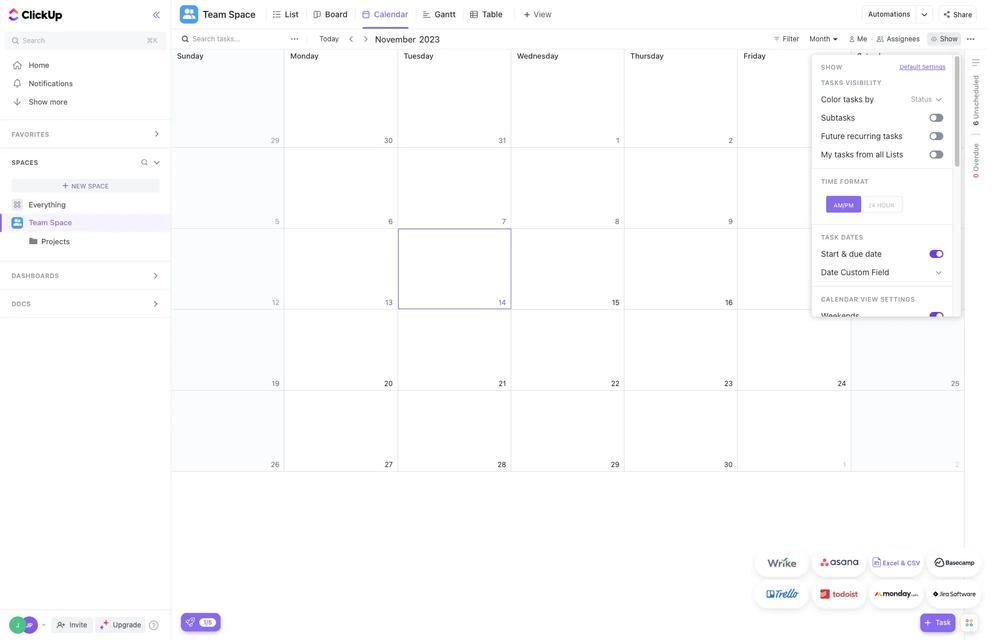 Task type: vqa. For each thing, say whether or not it's contained in the screenshot.
Notifications
yes



Task type: describe. For each thing, give the bounding box(es) containing it.
1 vertical spatial show
[[822, 63, 843, 71]]

2 projects link from the left
[[41, 232, 161, 251]]

excel & csv
[[883, 560, 921, 567]]

row containing 19
[[171, 310, 965, 391]]

search tasks...
[[193, 34, 240, 43]]

calendar view settings
[[822, 296, 916, 303]]

tasks inside future recurring tasks button
[[884, 131, 903, 141]]

start
[[822, 249, 840, 259]]

28
[[498, 460, 506, 469]]

team space for team space 'button'
[[203, 9, 256, 20]]

gantt link
[[435, 0, 461, 29]]

home link
[[0, 56, 172, 74]]

0
[[972, 174, 981, 178]]

me
[[858, 34, 868, 43]]

custom
[[841, 267, 870, 277]]

tasks for from
[[835, 149, 855, 159]]

tasks
[[822, 79, 844, 86]]

task for task dates
[[822, 233, 840, 241]]

onboarding checklist button image
[[186, 618, 195, 627]]

csv
[[908, 560, 921, 567]]

calendar for calendar view settings
[[822, 296, 859, 303]]

15
[[612, 298, 620, 307]]

all
[[876, 149, 884, 159]]

by
[[865, 94, 874, 104]]

table link
[[483, 0, 508, 29]]

unscheduled
[[972, 75, 981, 121]]

future recurring tasks
[[822, 131, 903, 141]]

calendar link
[[374, 0, 413, 29]]

excel & csv link
[[870, 549, 925, 577]]

invite
[[70, 621, 87, 630]]

task dates
[[822, 233, 864, 241]]

overdue
[[972, 143, 981, 174]]

weekends button
[[817, 307, 930, 325]]

my
[[822, 149, 833, 159]]

default settings
[[901, 63, 946, 70]]

notifications link
[[0, 74, 172, 93]]

tasks for by
[[844, 94, 863, 104]]

search for search
[[22, 36, 45, 45]]

from
[[857, 149, 874, 159]]

24 for 24
[[838, 379, 847, 388]]

time
[[822, 178, 839, 185]]

space for team space 'button'
[[229, 9, 256, 20]]

date custom field button
[[812, 263, 953, 282]]

30
[[725, 460, 733, 469]]

list
[[285, 9, 299, 19]]

hour
[[878, 202, 895, 208]]

assignees button
[[872, 32, 926, 46]]

search for search tasks...
[[193, 34, 215, 43]]

settings
[[923, 63, 946, 70]]

lists
[[887, 149, 904, 159]]

subtasks button
[[817, 109, 930, 127]]

field
[[872, 267, 890, 277]]

monday
[[291, 51, 319, 60]]

grid containing sunday
[[171, 49, 965, 641]]

docs
[[11, 300, 31, 308]]

⌘k
[[147, 36, 158, 45]]

1/5
[[204, 619, 212, 626]]

team space button
[[198, 2, 256, 27]]

1 projects link from the left
[[1, 232, 161, 251]]

21
[[499, 379, 506, 388]]

saturday
[[858, 51, 890, 60]]

my tasks from all lists
[[822, 149, 904, 159]]

2 row from the top
[[171, 148, 965, 229]]

show inside sidebar navigation
[[29, 97, 48, 106]]

share button
[[940, 5, 977, 24]]

dates
[[842, 233, 864, 241]]

excel
[[883, 560, 900, 567]]

22
[[612, 379, 620, 388]]

table
[[483, 9, 503, 19]]

space for team space link on the left
[[50, 218, 72, 227]]

automations
[[869, 10, 911, 18]]

due
[[850, 249, 864, 259]]

me button
[[845, 32, 872, 46]]

sunday
[[177, 51, 204, 60]]

am/pm
[[834, 202, 854, 208]]

team for team space 'button'
[[203, 9, 226, 20]]

color tasks by
[[822, 94, 874, 104]]

new space
[[71, 182, 109, 189]]

subtasks
[[822, 113, 856, 122]]



Task type: locate. For each thing, give the bounding box(es) containing it.
2 vertical spatial tasks
[[835, 149, 855, 159]]

format
[[841, 178, 869, 185]]

team
[[203, 9, 226, 20], [29, 218, 48, 227]]

tasks...
[[217, 34, 240, 43]]

show down the share button at the right top
[[941, 34, 958, 43]]

automations button
[[863, 6, 917, 23]]

2 vertical spatial show
[[29, 97, 48, 106]]

2 horizontal spatial space
[[229, 9, 256, 20]]

0 horizontal spatial 24
[[838, 379, 847, 388]]

0 vertical spatial team
[[203, 9, 226, 20]]

sidebar navigation
[[0, 0, 172, 641]]

wednesday
[[517, 51, 559, 60]]

20
[[385, 379, 393, 388]]

0 vertical spatial team space
[[203, 9, 256, 20]]

& left csv
[[901, 560, 906, 567]]

team for team space link on the left
[[29, 218, 48, 227]]

& inside button
[[842, 249, 848, 259]]

1 horizontal spatial calendar
[[822, 296, 859, 303]]

0 horizontal spatial show
[[29, 97, 48, 106]]

task
[[822, 233, 840, 241], [936, 619, 952, 627]]

date custom field
[[822, 267, 890, 277]]

share
[[954, 10, 973, 19]]

1 horizontal spatial show
[[822, 63, 843, 71]]

weekends
[[822, 311, 860, 321]]

calendar up tuesday
[[374, 9, 409, 19]]

23
[[725, 379, 733, 388]]

team up search tasks...
[[203, 9, 226, 20]]

0 vertical spatial task
[[822, 233, 840, 241]]

1 horizontal spatial task
[[936, 619, 952, 627]]

gantt
[[435, 9, 456, 19]]

24 hour
[[869, 202, 895, 208]]

team space inside sidebar navigation
[[29, 218, 72, 227]]

show left more
[[29, 97, 48, 106]]

26
[[271, 460, 280, 469]]

start & due date button
[[817, 245, 930, 263]]

18
[[953, 298, 960, 307]]

recurring
[[848, 131, 882, 141]]

team space
[[203, 9, 256, 20], [29, 218, 72, 227]]

today
[[320, 34, 339, 43]]

space up search tasks... text box at the top
[[229, 9, 256, 20]]

1 row from the top
[[171, 49, 965, 148]]

0 horizontal spatial space
[[50, 218, 72, 227]]

0 horizontal spatial team space
[[29, 218, 72, 227]]

0 horizontal spatial task
[[822, 233, 840, 241]]

future
[[822, 131, 846, 141]]

visibility
[[846, 79, 882, 86]]

onboarding checklist button element
[[186, 618, 195, 627]]

0 vertical spatial tasks
[[844, 94, 863, 104]]

row
[[171, 49, 965, 148], [171, 148, 965, 229], [171, 229, 965, 310], [171, 310, 965, 391], [171, 391, 965, 472]]

2 horizontal spatial show
[[941, 34, 958, 43]]

upgrade
[[113, 621, 141, 630]]

29
[[611, 460, 620, 469]]

19
[[272, 379, 280, 388]]

space
[[229, 9, 256, 20], [88, 182, 109, 189], [50, 218, 72, 227]]

Search tasks... text field
[[193, 31, 288, 47]]

tasks up lists
[[884, 131, 903, 141]]

1 vertical spatial team
[[29, 218, 48, 227]]

0 vertical spatial space
[[229, 9, 256, 20]]

start & due date
[[822, 249, 882, 259]]

color
[[822, 94, 842, 104]]

1 vertical spatial team space
[[29, 218, 72, 227]]

team space down the everything
[[29, 218, 72, 227]]

& for start
[[842, 249, 848, 259]]

show up tasks
[[822, 63, 843, 71]]

24 for 24 hour
[[869, 202, 876, 208]]

24 inside row
[[838, 379, 847, 388]]

1 horizontal spatial &
[[901, 560, 906, 567]]

date
[[866, 249, 882, 259]]

projects link
[[1, 232, 161, 251], [41, 232, 161, 251]]

1 vertical spatial calendar
[[822, 296, 859, 303]]

status
[[912, 95, 933, 103]]

0 horizontal spatial calendar
[[374, 9, 409, 19]]

6
[[972, 121, 981, 126]]

grid
[[171, 49, 965, 641]]

new
[[71, 182, 86, 189]]

1 horizontal spatial 24
[[869, 202, 876, 208]]

today button
[[317, 33, 341, 45]]

team inside 'button'
[[203, 9, 226, 20]]

space right new
[[88, 182, 109, 189]]

task for task
[[936, 619, 952, 627]]

list link
[[285, 0, 303, 29]]

show inside dropdown button
[[941, 34, 958, 43]]

4 row from the top
[[171, 310, 965, 391]]

home
[[29, 60, 49, 69]]

&
[[842, 249, 848, 259], [901, 560, 906, 567]]

1 horizontal spatial search
[[193, 34, 215, 43]]

1 vertical spatial 24
[[838, 379, 847, 388]]

1 vertical spatial tasks
[[884, 131, 903, 141]]

team down the everything
[[29, 218, 48, 227]]

everything
[[29, 200, 66, 209]]

0 vertical spatial calendar
[[374, 9, 409, 19]]

team space link
[[29, 214, 161, 232]]

team space up tasks...
[[203, 9, 256, 20]]

thursday
[[631, 51, 664, 60]]

1 vertical spatial &
[[901, 560, 906, 567]]

show button
[[928, 32, 962, 46]]

time format
[[822, 178, 869, 185]]

1 horizontal spatial team
[[203, 9, 226, 20]]

1 vertical spatial task
[[936, 619, 952, 627]]

dashboards
[[11, 272, 59, 279]]

favorites button
[[0, 120, 172, 148]]

row containing 14
[[171, 229, 965, 310]]

space inside 'button'
[[229, 9, 256, 20]]

0 horizontal spatial team
[[29, 218, 48, 227]]

friday
[[744, 51, 766, 60]]

1 horizontal spatial team space
[[203, 9, 256, 20]]

0 vertical spatial 24
[[869, 202, 876, 208]]

favorites
[[11, 131, 49, 138]]

default
[[901, 63, 921, 70]]

search
[[193, 34, 215, 43], [22, 36, 45, 45]]

14
[[499, 298, 506, 307]]

& left the due
[[842, 249, 848, 259]]

0 horizontal spatial search
[[22, 36, 45, 45]]

tuesday
[[404, 51, 434, 60]]

date custom field button
[[817, 263, 949, 282]]

board link
[[325, 0, 352, 29]]

search up home
[[22, 36, 45, 45]]

projects
[[41, 237, 70, 246]]

search inside sidebar navigation
[[22, 36, 45, 45]]

row containing 26
[[171, 391, 965, 472]]

1 vertical spatial space
[[88, 182, 109, 189]]

more
[[50, 97, 68, 106]]

team space for team space link on the left
[[29, 218, 72, 227]]

3 row from the top
[[171, 229, 965, 310]]

1 horizontal spatial space
[[88, 182, 109, 189]]

search up sunday
[[193, 34, 215, 43]]

0 vertical spatial show
[[941, 34, 958, 43]]

settings
[[881, 296, 916, 303]]

space up projects
[[50, 218, 72, 227]]

calendar
[[374, 9, 409, 19], [822, 296, 859, 303]]

& for excel
[[901, 560, 906, 567]]

2 vertical spatial space
[[50, 218, 72, 227]]

24
[[869, 202, 876, 208], [838, 379, 847, 388]]

team inside sidebar navigation
[[29, 218, 48, 227]]

board
[[325, 9, 348, 19]]

tasks left by
[[844, 94, 863, 104]]

everything link
[[0, 195, 172, 214]]

notifications
[[29, 78, 73, 88]]

0 horizontal spatial &
[[842, 249, 848, 259]]

show
[[941, 34, 958, 43], [822, 63, 843, 71], [29, 97, 48, 106]]

5 row from the top
[[171, 391, 965, 472]]

team space inside 'button'
[[203, 9, 256, 20]]

0 vertical spatial &
[[842, 249, 848, 259]]

user group image
[[13, 219, 22, 226]]

calendar up weekends
[[822, 296, 859, 303]]

tasks right the my
[[835, 149, 855, 159]]

upgrade link
[[95, 618, 146, 634]]

16
[[726, 298, 733, 307]]

my tasks from all lists button
[[817, 145, 930, 164]]

calendar for calendar
[[374, 9, 409, 19]]

assignees
[[887, 34, 921, 43]]

tasks inside my tasks from all lists button
[[835, 149, 855, 159]]

27
[[385, 460, 393, 469]]



